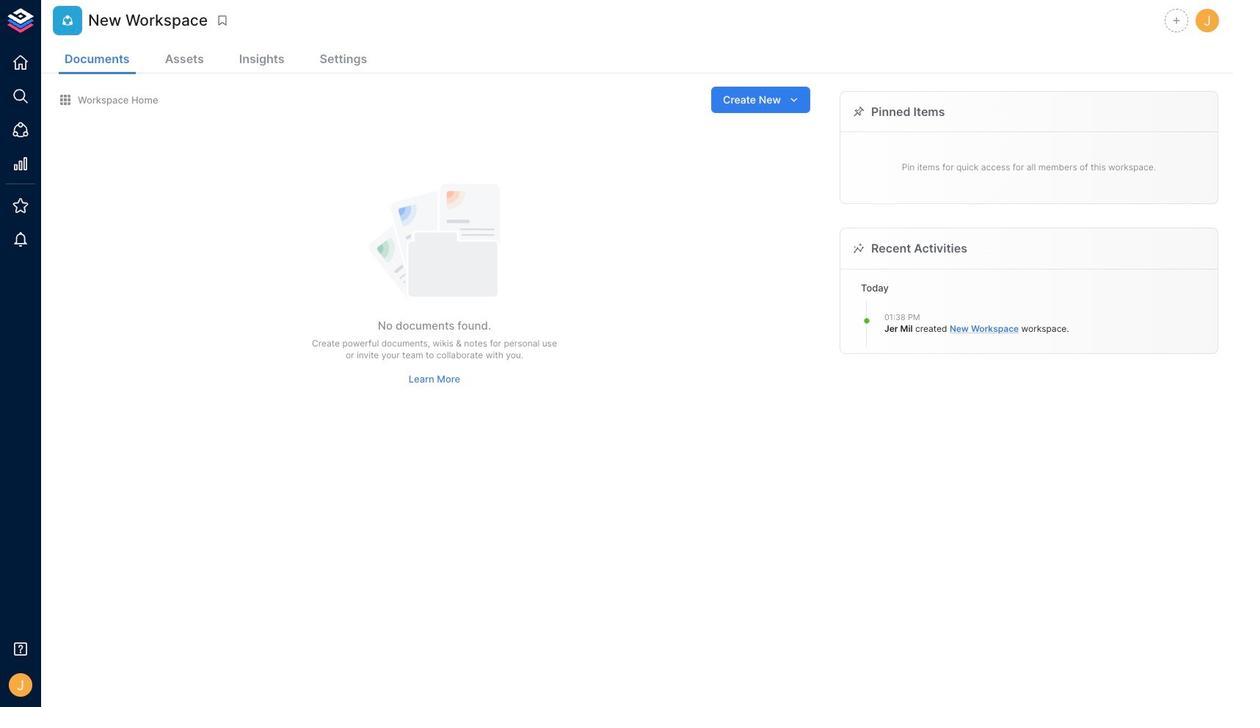 Task type: locate. For each thing, give the bounding box(es) containing it.
bookmark image
[[216, 14, 229, 27]]



Task type: vqa. For each thing, say whether or not it's contained in the screenshot.
Hide Wiki icon
no



